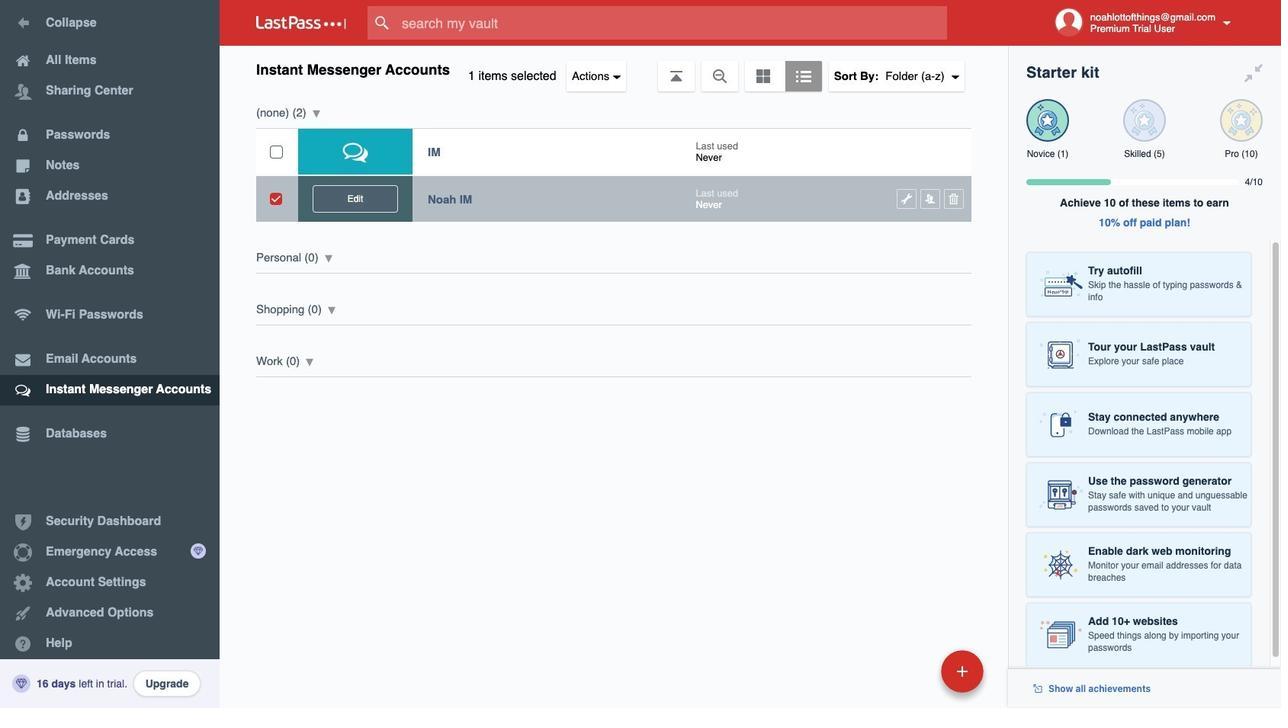 Task type: describe. For each thing, give the bounding box(es) containing it.
search my vault text field
[[368, 6, 977, 40]]

new item navigation
[[837, 646, 993, 709]]



Task type: locate. For each thing, give the bounding box(es) containing it.
main navigation navigation
[[0, 0, 220, 709]]

lastpass image
[[256, 16, 346, 30]]

vault options navigation
[[220, 46, 1009, 92]]

Search search field
[[368, 6, 977, 40]]

new item element
[[837, 650, 990, 694]]



